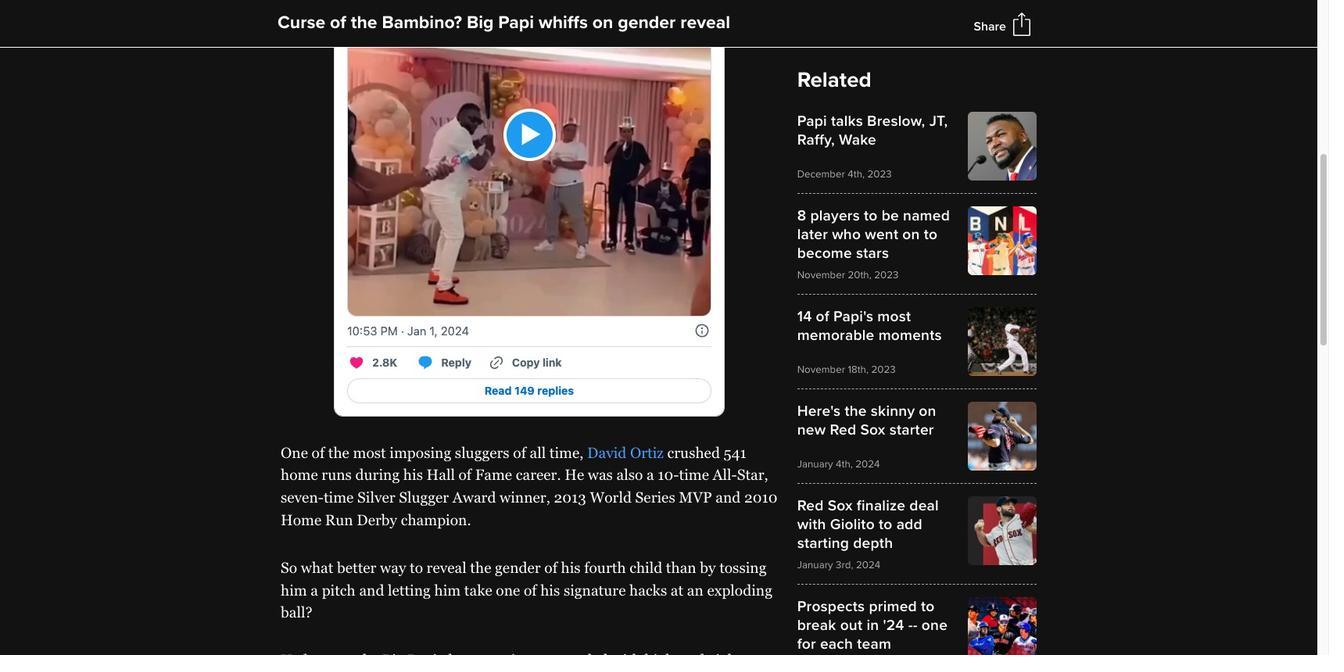 Task type: locate. For each thing, give the bounding box(es) containing it.
2 vertical spatial 2023
[[871, 363, 896, 376]]

1 vertical spatial reveal
[[427, 559, 467, 576]]

0 vertical spatial 2024
[[856, 458, 880, 470]]

depth
[[853, 534, 893, 552]]

starting
[[797, 534, 849, 552]]

papi talks breslow, jt, raffy, wake element
[[797, 111, 1037, 180]]

4th, for red
[[836, 458, 853, 470]]

0 vertical spatial sox
[[860, 420, 886, 439]]

2024 inside red sox finalize deal with giolito to add starting depth january 3rd, 2024
[[856, 559, 881, 571]]

sox right with
[[828, 496, 853, 515]]

4th, down here's the skinny on new red sox starter
[[836, 458, 853, 470]]

one right take
[[496, 581, 520, 599]]

0 horizontal spatial reveal
[[427, 559, 467, 576]]

1 vertical spatial his
[[561, 559, 581, 576]]

a left 10- at the bottom of page
[[647, 466, 654, 483]]

who
[[832, 225, 861, 244]]

1 horizontal spatial reveal
[[680, 12, 730, 34]]

1 him from the left
[[281, 581, 307, 599]]

share
[[974, 19, 1006, 34]]

a inside the so what better way to reveal the gender of his fourth child than by tossing him a pitch and letting him take one of his signature hacks at an exploding ball?
[[311, 581, 318, 599]]

8 players to be named later who went on to become stars november 20th, 2023
[[797, 206, 950, 281]]

and
[[716, 489, 741, 506], [359, 581, 384, 599]]

time
[[679, 466, 709, 483], [324, 489, 354, 506]]

january down new
[[797, 458, 833, 470]]

1 november from the top
[[797, 269, 845, 281]]

2023 down wake
[[868, 168, 892, 180]]

2024 up finalize
[[856, 458, 880, 470]]

related
[[797, 67, 872, 93]]

of left all
[[513, 444, 526, 461]]

talks
[[831, 111, 863, 130]]

one right '24
[[922, 616, 948, 635]]

2010
[[744, 489, 778, 506]]

most up during
[[353, 444, 386, 461]]

sox left the starter
[[860, 420, 886, 439]]

1 vertical spatial january
[[797, 559, 833, 571]]

0 horizontal spatial sox
[[828, 496, 853, 515]]

with
[[797, 515, 826, 534]]

wake
[[839, 130, 877, 149]]

of down one of the most imposing sluggers of all time, david ortiz
[[459, 466, 472, 483]]

red
[[830, 420, 856, 439], [797, 496, 824, 515]]

1 vertical spatial 4th,
[[836, 458, 853, 470]]

of right take
[[524, 581, 537, 599]]

541
[[724, 444, 747, 461]]

the right here's
[[845, 402, 867, 420]]

on right whiffs
[[593, 12, 613, 34]]

his down 'imposing'
[[403, 466, 423, 483]]

0 vertical spatial and
[[716, 489, 741, 506]]

time down crushed
[[679, 466, 709, 483]]

on
[[593, 12, 613, 34], [903, 225, 920, 244], [919, 402, 936, 420]]

curse of the bambino? big papi whiffs on gender reveal
[[278, 12, 730, 34]]

0 horizontal spatial red
[[797, 496, 824, 515]]

a down what
[[311, 581, 318, 599]]

2 2024 from the top
[[856, 559, 881, 571]]

sluggers
[[455, 444, 510, 461]]

1 vertical spatial sox
[[828, 496, 853, 515]]

0 vertical spatial his
[[403, 466, 423, 483]]

red right new
[[830, 420, 856, 439]]

papi left "talks"
[[797, 111, 827, 130]]

1 horizontal spatial one
[[922, 616, 948, 635]]

him left take
[[434, 581, 461, 599]]

january inside red sox finalize deal with giolito to add starting depth january 3rd, 2024
[[797, 559, 833, 571]]

fourth
[[584, 559, 626, 576]]

time up run
[[324, 489, 354, 506]]

on inside here's the skinny on new red sox starter
[[919, 402, 936, 420]]

to left add
[[879, 515, 893, 534]]

papi right big
[[498, 12, 534, 34]]

2023 down stars
[[874, 269, 899, 281]]

career.
[[516, 466, 561, 483]]

new
[[797, 420, 826, 439]]

one of the most imposing sluggers of all time, david ortiz
[[281, 444, 664, 461]]

1 vertical spatial red
[[797, 496, 824, 515]]

one
[[496, 581, 520, 599], [922, 616, 948, 635]]

sox
[[860, 420, 886, 439], [828, 496, 853, 515]]

1 vertical spatial one
[[922, 616, 948, 635]]

his inside crushed 541 home runs during his hall of fame career. he was also a 10-time all-star, seven-time silver slugger award winner, 2013 world series mvp and 2010 home run derby champion.
[[403, 466, 423, 483]]

series
[[635, 489, 675, 506]]

went
[[865, 225, 899, 244]]

1 vertical spatial most
[[353, 444, 386, 461]]

2024 down depth
[[856, 559, 881, 571]]

to
[[864, 206, 878, 225], [924, 225, 938, 244], [879, 515, 893, 534], [410, 559, 423, 576], [921, 597, 935, 616]]

letting
[[388, 581, 431, 599]]

2 vertical spatial his
[[540, 581, 560, 599]]

1 horizontal spatial a
[[647, 466, 654, 483]]

of
[[330, 12, 346, 34], [816, 307, 830, 326], [312, 444, 325, 461], [513, 444, 526, 461], [459, 466, 472, 483], [544, 559, 557, 576], [524, 581, 537, 599]]

1 vertical spatial 2024
[[856, 559, 881, 571]]

1 horizontal spatial gender
[[618, 12, 676, 34]]

runs
[[322, 466, 352, 483]]

on right be
[[903, 225, 920, 244]]

0 horizontal spatial gender
[[495, 559, 541, 576]]

1 horizontal spatial red
[[830, 420, 856, 439]]

prospects
[[797, 597, 865, 616]]

whiffs
[[539, 12, 588, 34]]

david ortiz link
[[587, 444, 664, 461]]

finalize
[[857, 496, 906, 515]]

0 vertical spatial time
[[679, 466, 709, 483]]

prospects primed to break out in '24 -- one for each team
[[797, 597, 948, 653]]

of right curse
[[330, 12, 346, 34]]

2024
[[856, 458, 880, 470], [856, 559, 881, 571]]

0 vertical spatial one
[[496, 581, 520, 599]]

his left signature
[[540, 581, 560, 599]]

red sox finalize deal with giolito to add starting depth january 3rd, 2024
[[797, 496, 939, 571]]

1 vertical spatial and
[[359, 581, 384, 599]]

to inside prospects primed to break out in '24 -- one for each team
[[921, 597, 935, 616]]

2023 inside papi talks breslow, jt, raffy, wake element
[[868, 168, 892, 180]]

0 horizontal spatial one
[[496, 581, 520, 599]]

0 horizontal spatial him
[[281, 581, 307, 599]]

the inside the so what better way to reveal the gender of his fourth child than by tossing him a pitch and letting him take one of his signature hacks at an exploding ball?
[[470, 559, 491, 576]]

and inside the so what better way to reveal the gender of his fourth child than by tossing him a pitch and letting him take one of his signature hacks at an exploding ball?
[[359, 581, 384, 599]]

1 2024 from the top
[[856, 458, 880, 470]]

1 vertical spatial a
[[311, 581, 318, 599]]

0 vertical spatial a
[[647, 466, 654, 483]]

pitch
[[322, 581, 356, 599]]

1 vertical spatial 2023
[[874, 269, 899, 281]]

gender inside the so what better way to reveal the gender of his fourth child than by tossing him a pitch and letting him take one of his signature hacks at an exploding ball?
[[495, 559, 541, 576]]

named
[[903, 206, 950, 225]]

2 horizontal spatial his
[[561, 559, 581, 576]]

to right be
[[924, 225, 938, 244]]

4th, inside papi talks breslow, jt, raffy, wake element
[[848, 168, 865, 180]]

most for memorable
[[878, 307, 911, 326]]

november inside 14 of papi's most memorable moments element
[[797, 363, 845, 376]]

champion.
[[401, 511, 471, 529]]

4th, down wake
[[848, 168, 865, 180]]

0 horizontal spatial a
[[311, 581, 318, 599]]

1 horizontal spatial sox
[[860, 420, 886, 439]]

most for imposing
[[353, 444, 386, 461]]

reveal
[[680, 12, 730, 34], [427, 559, 467, 576]]

fame
[[475, 466, 512, 483]]

hall
[[427, 466, 455, 483]]

20th,
[[848, 269, 872, 281]]

november down become
[[797, 269, 845, 281]]

1 vertical spatial on
[[903, 225, 920, 244]]

1 horizontal spatial most
[[878, 307, 911, 326]]

1 horizontal spatial papi
[[797, 111, 827, 130]]

0 vertical spatial reveal
[[680, 12, 730, 34]]

0 vertical spatial 4th,
[[848, 168, 865, 180]]

2 november from the top
[[797, 363, 845, 376]]

giolito
[[830, 515, 875, 534]]

4th, inside here's the skinny on new red sox starter element
[[836, 458, 853, 470]]

1 - from the left
[[908, 616, 913, 635]]

january down 'starting'
[[797, 559, 833, 571]]

1 horizontal spatial him
[[434, 581, 461, 599]]

to right way
[[410, 559, 423, 576]]

1 vertical spatial papi
[[797, 111, 827, 130]]

to inside the so what better way to reveal the gender of his fourth child than by tossing him a pitch and letting him take one of his signature hacks at an exploding ball?
[[410, 559, 423, 576]]

primed
[[869, 597, 917, 616]]

to right primed
[[921, 597, 935, 616]]

child
[[630, 559, 662, 576]]

1 horizontal spatial and
[[716, 489, 741, 506]]

0 horizontal spatial and
[[359, 581, 384, 599]]

november left 18th,
[[797, 363, 845, 376]]

papi talks breslow, jt, raffy, wake
[[797, 111, 948, 149]]

become
[[797, 244, 852, 262]]

the up take
[[470, 559, 491, 576]]

a
[[647, 466, 654, 483], [311, 581, 318, 599]]

what
[[301, 559, 333, 576]]

14
[[797, 307, 812, 326]]

2 january from the top
[[797, 559, 833, 571]]

2013
[[554, 489, 586, 506]]

also
[[617, 466, 643, 483]]

ortiz
[[630, 444, 664, 461]]

of inside crushed 541 home runs during his hall of fame career. he was also a 10-time all-star, seven-time silver slugger award winner, 2013 world series mvp and 2010 home run derby champion.
[[459, 466, 472, 483]]

on inside 8 players to be named later who went on to become stars november 20th, 2023
[[903, 225, 920, 244]]

raffy,
[[797, 130, 835, 149]]

january
[[797, 458, 833, 470], [797, 559, 833, 571]]

papi's
[[834, 307, 874, 326]]

0 vertical spatial papi
[[498, 12, 534, 34]]

most
[[878, 307, 911, 326], [353, 444, 386, 461]]

most inside 14 of papi's most memorable moments
[[878, 307, 911, 326]]

0 vertical spatial november
[[797, 269, 845, 281]]

1 vertical spatial time
[[324, 489, 354, 506]]

one inside prospects primed to break out in '24 -- one for each team
[[922, 616, 948, 635]]

bambino?
[[382, 12, 462, 34]]

memorable
[[797, 326, 875, 344]]

1 january from the top
[[797, 458, 833, 470]]

imposing
[[390, 444, 451, 461]]

0 vertical spatial on
[[593, 12, 613, 34]]

14 of papi's most memorable moments
[[797, 307, 942, 344]]

0 horizontal spatial most
[[353, 444, 386, 461]]

on right skinny
[[919, 402, 936, 420]]

0 vertical spatial 2023
[[868, 168, 892, 180]]

2 vertical spatial on
[[919, 402, 936, 420]]

and down all-
[[716, 489, 741, 506]]

and down 'better'
[[359, 581, 384, 599]]

0 vertical spatial red
[[830, 420, 856, 439]]

in
[[867, 616, 879, 635]]

of right 14
[[816, 307, 830, 326]]

0 vertical spatial most
[[878, 307, 911, 326]]

the
[[351, 12, 377, 34], [845, 402, 867, 420], [328, 444, 349, 461], [470, 559, 491, 576]]

him up ball?
[[281, 581, 307, 599]]

0 horizontal spatial his
[[403, 466, 423, 483]]

0 vertical spatial january
[[797, 458, 833, 470]]

most right the papi's
[[878, 307, 911, 326]]

14 of papi's most memorable moments element
[[797, 307, 1037, 376]]

one inside the so what better way to reveal the gender of his fourth child than by tossing him a pitch and letting him take one of his signature hacks at an exploding ball?
[[496, 581, 520, 599]]

1 vertical spatial november
[[797, 363, 845, 376]]

his up signature
[[561, 559, 581, 576]]

a inside crushed 541 home runs during his hall of fame career. he was also a 10-time all-star, seven-time silver slugger award winner, 2013 world series mvp and 2010 home run derby champion.
[[647, 466, 654, 483]]

2023 right 18th,
[[871, 363, 896, 376]]

1 vertical spatial gender
[[495, 559, 541, 576]]

red up 'starting'
[[797, 496, 824, 515]]

0 vertical spatial gender
[[618, 12, 676, 34]]

2023 inside 14 of papi's most memorable moments element
[[871, 363, 896, 376]]



Task type: describe. For each thing, give the bounding box(es) containing it.
0 horizontal spatial papi
[[498, 12, 534, 34]]

sox inside here's the skinny on new red sox starter
[[860, 420, 886, 439]]

the up runs
[[328, 444, 349, 461]]

december
[[797, 168, 845, 180]]

big
[[467, 12, 494, 34]]

1 horizontal spatial time
[[679, 466, 709, 483]]

award
[[453, 489, 496, 506]]

here's the skinny on new red sox starter element
[[797, 402, 1037, 470]]

signature
[[564, 581, 626, 599]]

later
[[797, 225, 828, 244]]

18th,
[[848, 363, 869, 376]]

sox inside red sox finalize deal with giolito to add starting depth january 3rd, 2024
[[828, 496, 853, 515]]

all-
[[713, 466, 737, 483]]

2023 for breslow,
[[868, 168, 892, 180]]

for
[[797, 635, 816, 653]]

2023 inside 8 players to be named later who went on to become stars november 20th, 2023
[[874, 269, 899, 281]]

exploding
[[707, 581, 773, 599]]

team
[[857, 635, 892, 653]]

derby
[[357, 511, 397, 529]]

time,
[[550, 444, 584, 461]]

reveal inside the so what better way to reveal the gender of his fourth child than by tossing him a pitch and letting him take one of his signature hacks at an exploding ball?
[[427, 559, 467, 576]]

seven-
[[281, 489, 324, 506]]

crushed 541 home runs during his hall of fame career. he was also a 10-time all-star, seven-time silver slugger award winner, 2013 world series mvp and 2010 home run derby champion.
[[281, 444, 778, 529]]

here's
[[797, 402, 841, 420]]

'24
[[883, 616, 904, 635]]

stars
[[856, 244, 889, 262]]

take
[[464, 581, 492, 599]]

4th, for wake
[[848, 168, 865, 180]]

2 - from the left
[[913, 616, 918, 635]]

winner,
[[500, 489, 550, 506]]

home
[[281, 511, 322, 529]]

way
[[380, 559, 406, 576]]

of left fourth
[[544, 559, 557, 576]]

2023 for papi's
[[871, 363, 896, 376]]

of right "one"
[[312, 444, 325, 461]]

crushed
[[667, 444, 720, 461]]

run
[[325, 511, 353, 529]]

out
[[840, 616, 863, 635]]

skinny
[[871, 402, 915, 420]]

ball?
[[281, 604, 312, 621]]

red inside red sox finalize deal with giolito to add starting depth january 3rd, 2024
[[797, 496, 824, 515]]

of inside 14 of papi's most memorable moments
[[816, 307, 830, 326]]

0 horizontal spatial time
[[324, 489, 354, 506]]

each
[[820, 635, 853, 653]]

curse
[[278, 12, 325, 34]]

8 players to be named later who went on to become stars element
[[797, 206, 1037, 281]]

home
[[281, 466, 318, 483]]

slugger
[[399, 489, 449, 506]]

by
[[700, 559, 716, 576]]

he
[[565, 466, 584, 483]]

red inside here's the skinny on new red sox starter
[[830, 420, 856, 439]]

one
[[281, 444, 308, 461]]

better
[[337, 559, 376, 576]]

november inside 8 players to be named later who went on to become stars november 20th, 2023
[[797, 269, 845, 281]]

starter
[[890, 420, 934, 439]]

was
[[588, 466, 613, 483]]

november 18th, 2023
[[797, 363, 896, 376]]

players
[[810, 206, 860, 225]]

1 horizontal spatial his
[[540, 581, 560, 599]]

break
[[797, 616, 836, 635]]

papi inside papi talks breslow, jt, raffy, wake
[[797, 111, 827, 130]]

and inside crushed 541 home runs during his hall of fame career. he was also a 10-time all-star, seven-time silver slugger award winner, 2013 world series mvp and 2010 home run derby champion.
[[716, 489, 741, 506]]

red sox finalize deal with giolito to add starting depth element
[[797, 496, 1037, 571]]

than
[[666, 559, 696, 576]]

deal
[[910, 496, 939, 515]]

3rd,
[[836, 559, 854, 571]]

tossing
[[719, 559, 767, 576]]

so
[[281, 559, 297, 576]]

january inside here's the skinny on new red sox starter element
[[797, 458, 833, 470]]

to inside red sox finalize deal with giolito to add starting depth january 3rd, 2024
[[879, 515, 893, 534]]

10-
[[658, 466, 679, 483]]

star,
[[737, 466, 768, 483]]

all
[[530, 444, 546, 461]]

david
[[587, 444, 627, 461]]

share button
[[974, 19, 1006, 34]]

be
[[882, 206, 899, 225]]

prospects primed to break out in '24 -- one for each team element
[[797, 597, 1037, 655]]

mvp
[[679, 489, 712, 506]]

add
[[897, 515, 923, 534]]

at
[[671, 581, 684, 599]]

december 4th, 2023
[[797, 168, 892, 180]]

january 4th, 2024
[[797, 458, 880, 470]]

2024 inside here's the skinny on new red sox starter element
[[856, 458, 880, 470]]

an
[[687, 581, 704, 599]]

advertisement region
[[800, 0, 1034, 17]]

here's the skinny on new red sox starter
[[797, 402, 936, 439]]

silver
[[357, 489, 395, 506]]

jt,
[[929, 111, 948, 130]]

the inside here's the skinny on new red sox starter
[[845, 402, 867, 420]]

to left be
[[864, 206, 878, 225]]

so what better way to reveal the gender of his fourth child than by tossing him a pitch and letting him take one of his signature hacks at an exploding ball?
[[281, 559, 773, 621]]

world
[[590, 489, 632, 506]]

during
[[355, 466, 400, 483]]

hacks
[[629, 581, 667, 599]]

moments
[[879, 326, 942, 344]]

the left the bambino?
[[351, 12, 377, 34]]

2 him from the left
[[434, 581, 461, 599]]



Task type: vqa. For each thing, say whether or not it's contained in the screenshot.


